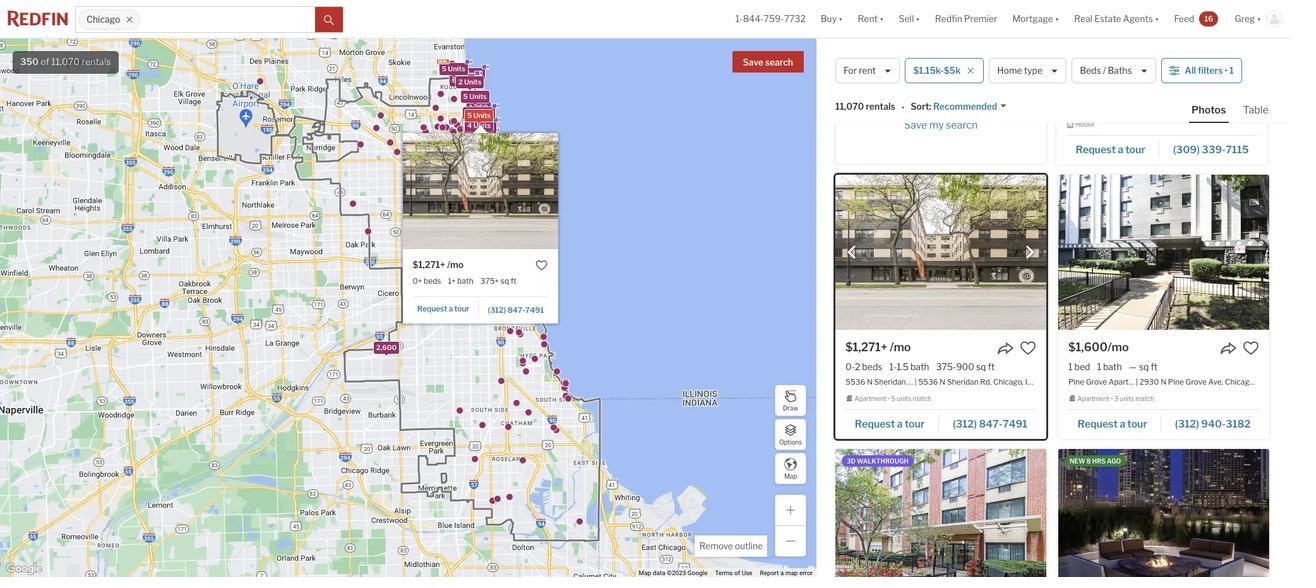 Task type: locate. For each thing, give the bounding box(es) containing it.
favorite button image up the | 2930 n pine grove ave, chicago, il 60657 at the right bottom
[[1243, 340, 1259, 357]]

favorite button checkbox for $1,600 /mo
[[1243, 340, 1259, 357]]

7491
[[525, 306, 544, 315], [1003, 418, 1028, 430]]

request for $1,600
[[1078, 418, 1118, 430]]

a down 1+
[[448, 304, 453, 314]]

0 horizontal spatial $1,271+
[[412, 260, 445, 270]]

rent ▾
[[858, 13, 884, 24]]

0 horizontal spatial (312) 847-7491
[[488, 306, 544, 315]]

5536 down "0-"
[[846, 378, 865, 387]]

0 vertical spatial 1-
[[736, 13, 743, 24]]

a inside map region
[[448, 304, 453, 314]]

units down pine grove apartments
[[1120, 395, 1134, 403]]

2 n from the left
[[940, 378, 945, 387]]

(312) 847-7491 link inside map region
[[479, 301, 547, 318]]

1 vertical spatial 8
[[1087, 458, 1091, 465]]

1 horizontal spatial (312) 847-7491 link
[[939, 413, 1036, 434]]

beds up 5536 n sheridan road at bottom
[[862, 362, 882, 372]]

next button image
[[1024, 246, 1036, 259]]

map down options
[[784, 473, 797, 480]]

1 apartment from the left
[[854, 395, 887, 403]]

0 horizontal spatial 8
[[472, 148, 477, 157]]

| for $1,271+ /mo
[[915, 378, 917, 387]]

ave,
[[1208, 378, 1223, 387]]

map button
[[775, 453, 806, 485]]

il for 1000 s clark st unit 1406, chicago, il 60605
[[1193, 103, 1200, 113]]

ft for — sq ft
[[1151, 362, 1158, 372]]

1 vertical spatial 7 units
[[482, 183, 505, 191]]

0 vertical spatial favorite button image
[[1241, 66, 1257, 82]]

1 horizontal spatial 1-
[[889, 362, 897, 372]]

(312) 847-7491 down | 5536 n sheridan rd, chicago, il 60640
[[953, 418, 1028, 430]]

1 horizontal spatial n
[[940, 378, 945, 387]]

37
[[501, 225, 510, 234]]

tour down 1+ bath on the left
[[454, 304, 469, 314]]

2 grove from the left
[[1186, 378, 1207, 387]]

mortgage
[[1012, 13, 1053, 24]]

ft inside map region
[[510, 276, 516, 286]]

0 vertical spatial rent
[[858, 13, 878, 24]]

il left 60605
[[1193, 103, 1200, 113]]

bath
[[457, 276, 473, 286], [911, 362, 929, 372], [1103, 362, 1122, 372]]

0 vertical spatial apartments
[[892, 51, 972, 68]]

1 pine from the left
[[1068, 378, 1084, 387]]

new
[[893, 100, 912, 112]]

1 units from the left
[[897, 395, 911, 403]]

0 horizontal spatial pine
[[1068, 378, 1084, 387]]

units for $1,600 /mo
[[1120, 395, 1134, 403]]

2 horizontal spatial ft
[[1151, 362, 1158, 372]]

0 horizontal spatial 11,070
[[51, 56, 80, 68]]

0 horizontal spatial il
[[1025, 378, 1032, 387]]

search down 759- at the right
[[765, 57, 793, 68]]

1 horizontal spatial sheridan
[[947, 378, 979, 387]]

▾
[[839, 13, 843, 24], [880, 13, 884, 24], [916, 13, 920, 24], [1055, 13, 1059, 24], [1155, 13, 1159, 24], [1257, 13, 1261, 24]]

1 horizontal spatial search
[[946, 119, 978, 131]]

map for map data ©2023 google
[[639, 570, 651, 577]]

favorite button checkbox for $2,208 /mo
[[1241, 66, 1257, 82]]

request a tour down apartment • 3 units match
[[1078, 418, 1147, 430]]

st
[[1114, 103, 1122, 113]]

1 vertical spatial 11,070
[[835, 101, 864, 112]]

chicago for chicago apartments for rent
[[835, 51, 889, 68]]

4 units
[[467, 121, 490, 130], [468, 132, 491, 141], [494, 208, 517, 217]]

redfin premier button
[[927, 0, 1005, 38]]

dialog inside map region
[[402, 125, 713, 324]]

2,199
[[463, 233, 481, 242]]

/mo right /
[[1106, 66, 1128, 80]]

• inside button
[[1225, 65, 1228, 76]]

request a tour
[[1076, 144, 1145, 156], [417, 304, 469, 314], [855, 418, 925, 430], [1078, 418, 1147, 430]]

$1.15k-$5k
[[913, 65, 961, 76]]

save down sort at the top
[[904, 119, 927, 131]]

request for $2,208
[[1076, 144, 1116, 156]]

apartment for $1,271+
[[854, 395, 887, 403]]

request inside map region
[[417, 304, 447, 314]]

1 bed
[[1068, 362, 1090, 372]]

10 up the '1,200'
[[465, 109, 473, 117]]

chicago, right ave,
[[1225, 378, 1255, 387]]

2 horizontal spatial chicago,
[[1225, 378, 1255, 387]]

1 vertical spatial 847-
[[979, 418, 1003, 430]]

a down apartment • 3 units match
[[1120, 418, 1125, 430]]

photo of 225 n columbus dr unit 2911, chicago, il 60601 image
[[1058, 449, 1269, 578]]

0 horizontal spatial sheridan
[[874, 378, 906, 387]]

sq right 900
[[976, 362, 986, 372]]

map inside map button
[[784, 473, 797, 480]]

n right 2930
[[1161, 378, 1166, 387]]

real estate agents ▾
[[1074, 13, 1159, 24]]

chicago
[[87, 14, 120, 25], [835, 51, 889, 68]]

map left data
[[639, 570, 651, 577]]

1 ▾ from the left
[[839, 13, 843, 24]]

filters up the homes at right top
[[912, 86, 939, 98]]

1 | from the left
[[915, 378, 917, 387]]

pine right 2930
[[1168, 378, 1184, 387]]

0 horizontal spatial search
[[765, 57, 793, 68]]

0 horizontal spatial chicago
[[87, 14, 120, 25]]

14
[[492, 213, 500, 221]]

— sq ft
[[1129, 362, 1158, 372]]

rent inside rent ▾ dropdown button
[[858, 13, 878, 24]]

11,070 inside 11,070 rentals •
[[835, 101, 864, 112]]

1 match from the left
[[913, 395, 931, 403]]

847- down | 5536 n sheridan rd, chicago, il 60640
[[979, 418, 1003, 430]]

3 n from the left
[[1161, 378, 1166, 387]]

1 horizontal spatial save
[[863, 86, 887, 98]]

report
[[760, 570, 779, 577]]

11 units
[[470, 142, 496, 151]]

n down 0-2 beds
[[867, 378, 873, 387]]

1 horizontal spatial grove
[[1186, 378, 1207, 387]]

sq inside map region
[[500, 276, 509, 286]]

1 vertical spatial search
[[946, 119, 978, 131]]

(312) 847-7491 link down | 5536 n sheridan rd, chicago, il 60640
[[939, 413, 1036, 434]]

3 units up 1,585 at the top of the page
[[479, 164, 502, 172]]

0 horizontal spatial (312) 847-7491 link
[[479, 301, 547, 318]]

/mo for (312) 940-3182
[[1108, 341, 1129, 354]]

1 5536 from the left
[[846, 378, 865, 387]]

0 horizontal spatial filters
[[912, 86, 939, 98]]

0 horizontal spatial rent
[[858, 13, 878, 24]]

(312) for $1,271+
[[953, 418, 977, 430]]

favorite button image for $2,208 /mo
[[1241, 66, 1257, 82]]

chicago, for 1000 s clark st unit 1406, chicago, il 60605
[[1161, 103, 1192, 113]]

1- left 759- at the right
[[736, 13, 743, 24]]

dialog containing $1,271+
[[402, 125, 713, 324]]

0 horizontal spatial |
[[915, 378, 917, 387]]

photo of 5536 n sheridan rd, chicago, il 60640 image
[[402, 133, 558, 250], [558, 133, 713, 250], [835, 175, 1046, 330]]

| down 1-1.5 bath in the right of the page
[[915, 378, 917, 387]]

the
[[963, 100, 979, 112]]

request down apartment • 3 units match
[[1078, 418, 1118, 430]]

mortgage ▾
[[1012, 13, 1059, 24]]

(312) 847-7491 for (312) 847-7491 link inside the map region
[[488, 306, 544, 315]]

15 units
[[474, 148, 500, 157]]

9 units
[[489, 209, 513, 217]]

tour for $2,208 /mo
[[1125, 144, 1145, 156]]

2 vertical spatial save
[[904, 119, 927, 131]]

favorite button checkbox
[[1241, 66, 1257, 82], [1020, 340, 1036, 357]]

n
[[867, 378, 873, 387], [940, 378, 945, 387], [1161, 378, 1166, 387]]

request a tour button for $2,208
[[1067, 139, 1160, 158]]

3 down 8 units
[[479, 164, 483, 172]]

1 vertical spatial 7491
[[1003, 418, 1028, 430]]

▾ for rent ▾
[[880, 13, 884, 24]]

•
[[1225, 65, 1228, 76], [902, 102, 904, 113], [888, 395, 890, 403], [1111, 395, 1113, 403]]

1 vertical spatial chicago
[[835, 51, 889, 68]]

greg ▾
[[1235, 13, 1261, 24]]

3,350
[[460, 186, 480, 195]]

real estate agents ▾ button
[[1067, 0, 1167, 38]]

1 vertical spatial $1,271+ /mo
[[846, 341, 911, 354]]

3 units
[[479, 164, 502, 172], [479, 170, 503, 179]]

dialog
[[402, 125, 713, 324]]

favorite button checkbox inside map region
[[535, 260, 547, 272]]

25 units
[[492, 232, 520, 240]]

0 horizontal spatial match
[[913, 395, 931, 403]]

847- down 375+ sq ft
[[507, 306, 525, 315]]

7 units down 17 units
[[482, 183, 505, 191]]

sheridan up "apartment • 5 units match"
[[874, 378, 906, 387]]

2 match from the left
[[1136, 395, 1154, 403]]

1 vertical spatial 1-
[[889, 362, 897, 372]]

4 units up 1,491
[[467, 121, 490, 130]]

rent ▾ button
[[858, 0, 884, 38]]

3 units up 2,610
[[479, 170, 503, 179]]

0 horizontal spatial beds
[[423, 276, 441, 286]]

sheridan down 900
[[947, 378, 979, 387]]

0 horizontal spatial 847-
[[507, 306, 525, 315]]

sell ▾
[[899, 13, 920, 24]]

sq right —
[[1139, 362, 1149, 372]]

0 vertical spatial $1,271+ /mo
[[412, 260, 463, 270]]

0 vertical spatial map
[[784, 473, 797, 480]]

report a map error
[[760, 570, 813, 577]]

favorite button checkbox up 60640
[[1020, 340, 1036, 357]]

save inside save your filters and get updated when new homes hit the market.
[[863, 86, 887, 98]]

1 horizontal spatial rent
[[998, 51, 1030, 68]]

4 up the 20 units
[[494, 208, 499, 217]]

847-
[[507, 306, 525, 315], [979, 418, 1003, 430]]

bath for 1 bed
[[1103, 362, 1122, 372]]

(312) 847-7491 down 375+ sq ft
[[488, 306, 544, 315]]

request down "apartment • 5 units match"
[[855, 418, 895, 430]]

bath up pine grove apartments
[[1103, 362, 1122, 372]]

847- inside map region
[[507, 306, 525, 315]]

favorite button image
[[535, 260, 547, 272], [1020, 340, 1036, 357]]

2 horizontal spatial n
[[1161, 378, 1166, 387]]

map for map
[[784, 473, 797, 480]]

ago
[[1107, 458, 1121, 465]]

ft up | 5536 n sheridan rd, chicago, il 60640
[[988, 362, 995, 372]]

filters right all on the top right of the page
[[1198, 65, 1223, 76]]

(312)
[[488, 306, 506, 315], [953, 418, 977, 430], [1175, 418, 1199, 430]]

grove
[[1086, 378, 1107, 387], [1186, 378, 1207, 387]]

n down 375-
[[940, 378, 945, 387]]

(309) 339-7115 link
[[1160, 138, 1257, 160]]

1 horizontal spatial filters
[[1198, 65, 1223, 76]]

1406,
[[1139, 103, 1160, 113]]

request down "house"
[[1076, 144, 1116, 156]]

11,070 left when
[[835, 101, 864, 112]]

save down '844-'
[[743, 57, 763, 68]]

| left 2930
[[1136, 378, 1138, 387]]

save your filters and get updated when new homes hit the market.
[[863, 86, 1018, 112]]

filters inside button
[[1198, 65, 1223, 76]]

chicago, for | 2930 n pine grove ave, chicago, il 60657
[[1225, 378, 1255, 387]]

4 units up the 20 units
[[494, 208, 517, 217]]

0 horizontal spatial 1
[[1068, 362, 1073, 372]]

request a tour button for $1,600
[[1068, 414, 1161, 433]]

tour down "apartment • 5 units match"
[[905, 418, 925, 430]]

759-
[[764, 13, 784, 24]]

grove down the 1 bath
[[1086, 378, 1107, 387]]

350 of 11,070 rentals
[[20, 56, 111, 68]]

favorite button checkbox
[[535, 260, 547, 272], [1243, 340, 1259, 357]]

sq for —
[[1139, 362, 1149, 372]]

▾ right sell
[[916, 13, 920, 24]]

remove chicago image
[[126, 16, 133, 23]]

0 vertical spatial 8
[[472, 148, 477, 157]]

1 horizontal spatial 5536
[[918, 378, 938, 387]]

il for | 2930 n pine grove ave, chicago, il 60657
[[1257, 378, 1264, 387]]

▾ left sell
[[880, 13, 884, 24]]

google image
[[3, 561, 45, 578]]

▾ right greg
[[1257, 13, 1261, 24]]

market.
[[981, 100, 1017, 112]]

(312) 847-7491 inside map region
[[488, 306, 544, 315]]

rent
[[859, 65, 876, 76]]

tour down apartment • 3 units match
[[1127, 418, 1147, 430]]

1 horizontal spatial favorite button checkbox
[[1243, 340, 1259, 357]]

7
[[459, 69, 463, 78], [482, 183, 486, 191]]

save for save your filters and get updated when new homes hit the market.
[[863, 86, 887, 98]]

get
[[961, 86, 977, 98]]

• right all on the top right of the page
[[1225, 65, 1228, 76]]

0 vertical spatial rentals
[[82, 56, 111, 68]]

▾ right buy at top right
[[839, 13, 843, 24]]

3 ▾ from the left
[[916, 13, 920, 24]]

0 vertical spatial save
[[743, 57, 763, 68]]

1 grove from the left
[[1086, 378, 1107, 387]]

tour for $1,271+ /mo
[[905, 418, 925, 430]]

2 | from the left
[[1136, 378, 1138, 387]]

photo of 2930 n pine grove ave, chicago, il 60657 image
[[1058, 175, 1269, 330]]

1 inside button
[[1230, 65, 1234, 76]]

rent right for
[[998, 51, 1030, 68]]

previous button image
[[846, 246, 858, 259]]

1 vertical spatial 5 units
[[463, 92, 486, 101]]

/mo inside map region
[[447, 260, 463, 270]]

0 vertical spatial $1,271+
[[412, 260, 445, 270]]

20
[[478, 218, 487, 227]]

request a tour down "apartment • 5 units match"
[[855, 418, 925, 430]]

▾ for mortgage ▾
[[1055, 13, 1059, 24]]

25
[[492, 232, 501, 240]]

request for $1,271+
[[855, 418, 895, 430]]

ft for 375+ sq ft
[[510, 276, 516, 286]]

1 horizontal spatial units
[[1120, 395, 1134, 403]]

(312) left 940-
[[1175, 418, 1199, 430]]

1 vertical spatial map
[[639, 570, 651, 577]]

12 units
[[474, 150, 500, 159], [472, 204, 499, 213]]

chicago for chicago
[[87, 14, 120, 25]]

chicago left remove chicago icon
[[87, 14, 120, 25]]

filters
[[1198, 65, 1223, 76], [912, 86, 939, 98]]

draw
[[783, 404, 798, 412]]

$1,271+ /mo inside map region
[[412, 260, 463, 270]]

rentals
[[82, 56, 111, 68], [866, 101, 895, 112]]

a down st
[[1118, 144, 1123, 156]]

5536 down 375-
[[918, 378, 938, 387]]

1 vertical spatial 7
[[482, 183, 486, 191]]

match for $1,271+ /mo
[[913, 395, 931, 403]]

2 apartment from the left
[[1077, 395, 1110, 403]]

1 horizontal spatial (312)
[[953, 418, 977, 430]]

favorite button image inside dialog
[[535, 260, 547, 272]]

buy ▾ button
[[813, 0, 850, 38]]

0 vertical spatial favorite button checkbox
[[535, 260, 547, 272]]

2 ▾ from the left
[[880, 13, 884, 24]]

save search button
[[732, 51, 804, 73]]

1 horizontal spatial 11,070
[[835, 101, 864, 112]]

chicago, right 1406,
[[1161, 103, 1192, 113]]

2 horizontal spatial 1
[[1230, 65, 1234, 76]]

1 horizontal spatial pine
[[1168, 378, 1184, 387]]

photo of 5536 n sheridan rd, chicago, il 60640 image for favorite button option associated with $1,271+ /mo
[[835, 175, 1046, 330]]

ft up 2930
[[1151, 362, 1158, 372]]

search down recommended
[[946, 119, 978, 131]]

3
[[479, 164, 483, 172], [479, 170, 484, 179], [1114, 395, 1118, 403]]

bath inside map region
[[457, 276, 473, 286]]

1 for 1 bath
[[1097, 362, 1101, 372]]

n for $1,600
[[1161, 378, 1166, 387]]

$1,271+ /mo up 0-2 beds
[[846, 341, 911, 354]]

1 vertical spatial favorite button checkbox
[[1020, 340, 1036, 357]]

1 vertical spatial favorite button image
[[1020, 340, 1036, 357]]

7491 inside map region
[[525, 306, 544, 315]]

4 down 1,150
[[467, 121, 472, 130]]

$1,271+ for favorite button option associated with $1,271+ /mo photo of 5536 n sheridan rd, chicago, il 60640
[[846, 341, 887, 354]]

(312) 847-7491 link down 375+ sq ft
[[479, 301, 547, 318]]

of for terms
[[734, 570, 740, 577]]

search inside save search button
[[765, 57, 793, 68]]

1 horizontal spatial 1
[[1097, 362, 1101, 372]]

6 ▾ from the left
[[1257, 13, 1261, 24]]

0 vertical spatial favorite button checkbox
[[1241, 66, 1257, 82]]

1 vertical spatial $1,271+
[[846, 341, 887, 354]]

4 units up 11 units
[[468, 132, 491, 141]]

$1,271+ inside map region
[[412, 260, 445, 270]]

request down 0+ beds
[[417, 304, 447, 314]]

favorite button image for $1,600 /mo
[[1243, 340, 1259, 357]]

0 vertical spatial 7491
[[525, 306, 544, 315]]

save inside save search button
[[743, 57, 763, 68]]

request a tour down 1+
[[417, 304, 469, 314]]

recommended
[[933, 101, 997, 112]]

sq right 375+
[[500, 276, 509, 286]]

0 vertical spatial 7
[[459, 69, 463, 78]]

350
[[20, 56, 39, 68]]

0 horizontal spatial units
[[897, 395, 911, 403]]

0 vertical spatial beds
[[423, 276, 441, 286]]

1 horizontal spatial il
[[1193, 103, 1200, 113]]

11,070
[[51, 56, 80, 68], [835, 101, 864, 112]]

—
[[1129, 362, 1137, 372]]

1 horizontal spatial (312) 847-7491
[[953, 418, 1028, 430]]

a down "apartment • 5 units match"
[[897, 418, 903, 430]]

0 horizontal spatial of
[[41, 56, 49, 68]]

apartment
[[854, 395, 887, 403], [1077, 395, 1110, 403]]

(312) for $1,600
[[1175, 418, 1199, 430]]

1 horizontal spatial ft
[[988, 362, 995, 372]]

▾ inside dropdown button
[[1155, 13, 1159, 24]]

submit search image
[[324, 15, 334, 25]]

1 n from the left
[[867, 378, 873, 387]]

beds right 0+
[[423, 276, 441, 286]]

bath right 1+
[[457, 276, 473, 286]]

tour down the unit
[[1125, 144, 1145, 156]]

request a tour down "house"
[[1076, 144, 1145, 156]]

1+ bath
[[448, 276, 473, 286]]

for
[[844, 65, 857, 76]]

il
[[1193, 103, 1200, 113], [1025, 378, 1032, 387], [1257, 378, 1264, 387]]

7 units
[[459, 69, 482, 78], [482, 183, 505, 191]]

save for save my search
[[904, 119, 927, 131]]

ft down 31 units
[[510, 276, 516, 286]]

homes
[[915, 100, 947, 112]]

4 ▾ from the left
[[1055, 13, 1059, 24]]

tour inside map region
[[454, 304, 469, 314]]

0 horizontal spatial $1,271+ /mo
[[412, 260, 463, 270]]

2 horizontal spatial save
[[904, 119, 927, 131]]

mortgage ▾ button
[[1012, 0, 1059, 38]]

favorite button image right 31 units
[[535, 260, 547, 272]]

2 units from the left
[[1120, 395, 1134, 403]]

favorite button image up table
[[1241, 66, 1257, 82]]

1 vertical spatial of
[[734, 570, 740, 577]]

3182
[[1226, 418, 1251, 430]]

of for 350
[[41, 56, 49, 68]]

/mo up the 1 bath
[[1108, 341, 1129, 354]]

1 horizontal spatial |
[[1136, 378, 1138, 387]]

0 vertical spatial filters
[[1198, 65, 1223, 76]]

• down the your
[[902, 102, 904, 113]]

favorite button image for favorite button checkbox in map region
[[535, 260, 547, 272]]

0 horizontal spatial 1-
[[736, 13, 743, 24]]

0 vertical spatial favorite button image
[[535, 260, 547, 272]]

0 vertical spatial 12
[[474, 150, 481, 159]]

0 horizontal spatial sq
[[500, 276, 509, 286]]

1 sheridan from the left
[[874, 378, 906, 387]]

apartment down pine grove apartments
[[1077, 395, 1110, 403]]

$1,271+ /mo up 0+ beds
[[412, 260, 463, 270]]

1- up 5536 n sheridan road at bottom
[[889, 362, 897, 372]]

1 vertical spatial favorite button checkbox
[[1243, 340, 1259, 357]]

request a tour button down "apartment • 5 units match"
[[846, 414, 939, 433]]

of left use
[[734, 570, 740, 577]]

favorite button image
[[1241, 66, 1257, 82], [1243, 340, 1259, 357]]

7 units up '1,359'
[[459, 69, 482, 78]]

None search field
[[140, 7, 315, 32]]

5536 n sheridan road
[[846, 378, 926, 387]]

il left 60640
[[1025, 378, 1032, 387]]

5 ▾ from the left
[[1155, 13, 1159, 24]]

0 horizontal spatial favorite button image
[[535, 260, 547, 272]]

▾ right mortgage
[[1055, 13, 1059, 24]]

1 horizontal spatial favorite button image
[[1020, 340, 1036, 357]]

match down 2930
[[1136, 395, 1154, 403]]

1 vertical spatial favorite button image
[[1243, 340, 1259, 357]]

375+
[[480, 276, 499, 286]]

0 vertical spatial 11,070
[[51, 56, 80, 68]]

greg
[[1235, 13, 1255, 24]]

il left 60657
[[1257, 378, 1264, 387]]

0 vertical spatial chicago
[[87, 14, 120, 25]]

1 horizontal spatial of
[[734, 570, 740, 577]]

0 horizontal spatial rentals
[[82, 56, 111, 68]]

1 vertical spatial (312) 847-7491
[[953, 418, 1028, 430]]

grove left ave,
[[1186, 378, 1207, 387]]

0 vertical spatial of
[[41, 56, 49, 68]]

pine down the 1 bed
[[1068, 378, 1084, 387]]

1 vertical spatial 4 units
[[468, 132, 491, 141]]

map data ©2023 google
[[639, 570, 708, 577]]



Task type: describe. For each thing, give the bounding box(es) containing it.
2,081
[[489, 248, 508, 256]]

| 5536 n sheridan rd, chicago, il 60640
[[915, 378, 1059, 387]]

beds / baths
[[1080, 65, 1132, 76]]

favorite button image for favorite button option associated with $1,271+ /mo
[[1020, 340, 1036, 357]]

2 vertical spatial 4
[[494, 208, 499, 217]]

a for $1,600 /mo
[[1120, 418, 1125, 430]]

2 vertical spatial 4 units
[[494, 208, 517, 217]]

28 units
[[491, 248, 519, 257]]

updated
[[979, 86, 1018, 98]]

photo of 540 w roscoe st, chicago, il 60657 image
[[835, 449, 1046, 578]]

(312) inside map region
[[488, 306, 506, 315]]

terms of use link
[[715, 570, 752, 577]]

beds inside map region
[[423, 276, 441, 286]]

375-900 sq ft
[[936, 362, 995, 372]]

remove
[[699, 541, 733, 552]]

16
[[1204, 14, 1213, 23]]

0 horizontal spatial chicago,
[[993, 378, 1024, 387]]

• inside 11,070 rentals •
[[902, 102, 904, 113]]

type
[[1024, 65, 1043, 76]]

1,491
[[474, 132, 492, 141]]

▾ for greg ▾
[[1257, 13, 1261, 24]]

1,595
[[459, 269, 478, 278]]

2930
[[1140, 378, 1159, 387]]

remove outline
[[699, 541, 763, 552]]

rentals inside 11,070 rentals •
[[866, 101, 895, 112]]

(312) 847-7491 link for request a tour button inside the map region
[[479, 301, 547, 318]]

31
[[494, 254, 502, 263]]

mortgage ▾ button
[[1005, 0, 1067, 38]]

3 up 3,350
[[479, 170, 484, 179]]

1 horizontal spatial apartments
[[1109, 378, 1151, 387]]

375+ sq ft
[[480, 276, 516, 286]]

1 vertical spatial 12 units
[[472, 204, 499, 213]]

0 vertical spatial 5 units
[[442, 65, 465, 74]]

photo of 5536 n sheridan rd, chicago, il 60640 image for favorite button checkbox in map region
[[402, 133, 558, 250]]

7491 for (312) 847-7491 link inside the map region
[[525, 306, 544, 315]]

my
[[929, 119, 944, 131]]

options
[[779, 439, 802, 446]]

1 horizontal spatial bath
[[911, 362, 929, 372]]

0 vertical spatial 12 units
[[474, 150, 500, 159]]

redfin
[[935, 13, 962, 24]]

(312) 847-7491 link for $1,271+'s request a tour button
[[939, 413, 1036, 434]]

• down pine grove apartments
[[1111, 395, 1113, 403]]

buy ▾ button
[[821, 0, 843, 38]]

• down 5536 n sheridan road at bottom
[[888, 395, 890, 403]]

0-2 beds
[[846, 362, 882, 372]]

10 down 122 units in the left top of the page
[[486, 249, 494, 258]]

2 vertical spatial 5 units
[[467, 111, 490, 120]]

apartment • 5 units match
[[854, 395, 931, 403]]

10 left 15
[[465, 156, 473, 164]]

request a tour for $2,208
[[1076, 144, 1145, 156]]

remove outline button
[[695, 536, 767, 558]]

sort :
[[911, 101, 931, 112]]

sell
[[899, 13, 914, 24]]

2,600
[[376, 344, 396, 352]]

1+
[[448, 276, 455, 286]]

$5k
[[944, 65, 961, 76]]

▾ for sell ▾
[[916, 13, 920, 24]]

10 down 1,150
[[466, 122, 474, 131]]

2 pine from the left
[[1168, 378, 1184, 387]]

redfin premier
[[935, 13, 997, 24]]

a favorited home image
[[878, 0, 1004, 59]]

(309) 339-7115
[[1173, 144, 1249, 156]]

for rent button
[[835, 58, 900, 83]]

buy ▾
[[821, 13, 843, 24]]

2 sheridan from the left
[[947, 378, 979, 387]]

1 vertical spatial 12
[[472, 204, 480, 213]]

match for $1,600 /mo
[[1136, 395, 1154, 403]]

$2,208
[[1067, 66, 1106, 80]]

9
[[489, 209, 494, 217]]

1 horizontal spatial 8
[[1087, 458, 1091, 465]]

walkthrough
[[857, 458, 909, 465]]

request a tour inside map region
[[417, 304, 469, 314]]

when
[[865, 100, 890, 112]]

units for $1,271+ /mo
[[897, 395, 911, 403]]

outline
[[735, 541, 763, 552]]

and
[[942, 86, 959, 98]]

remove $1.15k-$5k image
[[967, 67, 975, 75]]

375-
[[936, 362, 956, 372]]

request a tour for $1,600
[[1078, 418, 1147, 430]]

1,359
[[469, 103, 488, 112]]

| for $1,600 /mo
[[1136, 378, 1138, 387]]

apartment for $1,600
[[1077, 395, 1110, 403]]

agents
[[1123, 13, 1153, 24]]

1 for 1 bed
[[1068, 362, 1073, 372]]

▾ for buy ▾
[[839, 13, 843, 24]]

0 horizontal spatial apartments
[[892, 51, 972, 68]]

1 horizontal spatial sq
[[976, 362, 986, 372]]

s
[[1087, 103, 1092, 113]]

8 inside map region
[[472, 148, 477, 157]]

17
[[481, 170, 488, 179]]

/mo for (309) 339-7115
[[1106, 66, 1128, 80]]

(312) 940-3182
[[1175, 418, 1251, 430]]

real estate agents ▾ link
[[1074, 0, 1159, 38]]

1,585
[[481, 176, 501, 185]]

7491 for (312) 847-7491 link corresponding to $1,271+'s request a tour button
[[1003, 418, 1028, 430]]

for
[[975, 51, 995, 68]]

real
[[1074, 13, 1093, 24]]

1 vertical spatial 4
[[468, 132, 472, 141]]

1,150
[[469, 109, 488, 118]]

1 bath
[[1097, 362, 1122, 372]]

286 units
[[466, 204, 499, 213]]

844-
[[743, 13, 764, 24]]

| 2930 n pine grove ave, chicago, il 60657
[[1136, 378, 1290, 387]]

new
[[1070, 458, 1085, 465]]

table
[[1243, 104, 1269, 116]]

a left map
[[780, 570, 784, 577]]

0 vertical spatial 7 units
[[459, 69, 482, 78]]

$1,271+ /mo for favorite button option associated with $1,271+ /mo photo of 5536 n sheridan rd, chicago, il 60640
[[846, 341, 911, 354]]

map region
[[0, 0, 909, 578]]

2 5536 from the left
[[918, 378, 938, 387]]

save for save search
[[743, 57, 763, 68]]

$1,600 /mo
[[1068, 341, 1129, 354]]

home
[[997, 65, 1022, 76]]

:
[[929, 101, 931, 112]]

unit
[[1123, 103, 1138, 113]]

photo of 1000 s clark st unit 1406, chicago, il 60605 image
[[1056, 0, 1267, 56]]

map
[[785, 570, 798, 577]]

a for $1,271+ /mo
[[897, 418, 903, 430]]

new 8 hrs ago
[[1070, 458, 1121, 465]]

request a tour button for $1,271+
[[846, 414, 939, 433]]

1 vertical spatial beds
[[862, 362, 882, 372]]

37 units
[[501, 225, 529, 234]]

23
[[455, 251, 464, 259]]

286
[[466, 204, 480, 213]]

1- for 1.5
[[889, 362, 897, 372]]

3 down pine grove apartments
[[1114, 395, 1118, 403]]

1- for 844-
[[736, 13, 743, 24]]

©2023
[[667, 570, 686, 577]]

$1,271+ for photo of 5536 n sheridan rd, chicago, il 60640 associated with favorite button checkbox in map region
[[412, 260, 445, 270]]

premier
[[964, 13, 997, 24]]

rent ▾ button
[[850, 0, 891, 38]]

a for $2,208 /mo
[[1118, 144, 1123, 156]]

(312) 847-7491 for (312) 847-7491 link corresponding to $1,271+'s request a tour button
[[953, 418, 1028, 430]]

1000
[[1067, 103, 1086, 113]]

favorite button checkbox for $1,271+ /mo
[[535, 260, 547, 272]]

request a tour for $1,271+
[[855, 418, 925, 430]]

draw button
[[775, 385, 806, 417]]

bath for 0+ beds
[[457, 276, 473, 286]]

hit
[[949, 100, 961, 112]]

0 vertical spatial 4 units
[[467, 121, 490, 130]]

1000 s clark st unit 1406, chicago, il 60605
[[1067, 103, 1227, 113]]

0 vertical spatial 4
[[467, 121, 472, 130]]

3d
[[847, 458, 856, 465]]

all filters • 1 button
[[1161, 58, 1242, 83]]

1.5
[[897, 362, 909, 372]]

filters inside save your filters and get updated when new homes hit the market.
[[912, 86, 939, 98]]

sq for 375+
[[500, 276, 509, 286]]

7732
[[784, 13, 806, 24]]

n for $1,271+
[[940, 378, 945, 387]]

request a tour button inside map region
[[412, 300, 479, 319]]

pine grove apartments
[[1068, 378, 1151, 387]]

20 units
[[478, 218, 506, 227]]

/mo for (312) 847-7491
[[890, 341, 911, 354]]

1 horizontal spatial 847-
[[979, 418, 1003, 430]]

beds / baths button
[[1072, 58, 1156, 83]]

estate
[[1094, 13, 1121, 24]]

favorite button checkbox for $1,271+ /mo
[[1020, 340, 1036, 357]]

home type
[[997, 65, 1043, 76]]

$1,271+ /mo for photo of 5536 n sheridan rd, chicago, il 60640 associated with favorite button checkbox in map region
[[412, 260, 463, 270]]

900
[[956, 362, 974, 372]]

tour for $1,600 /mo
[[1127, 418, 1147, 430]]



Task type: vqa. For each thing, say whether or not it's contained in the screenshot.
Marketing
no



